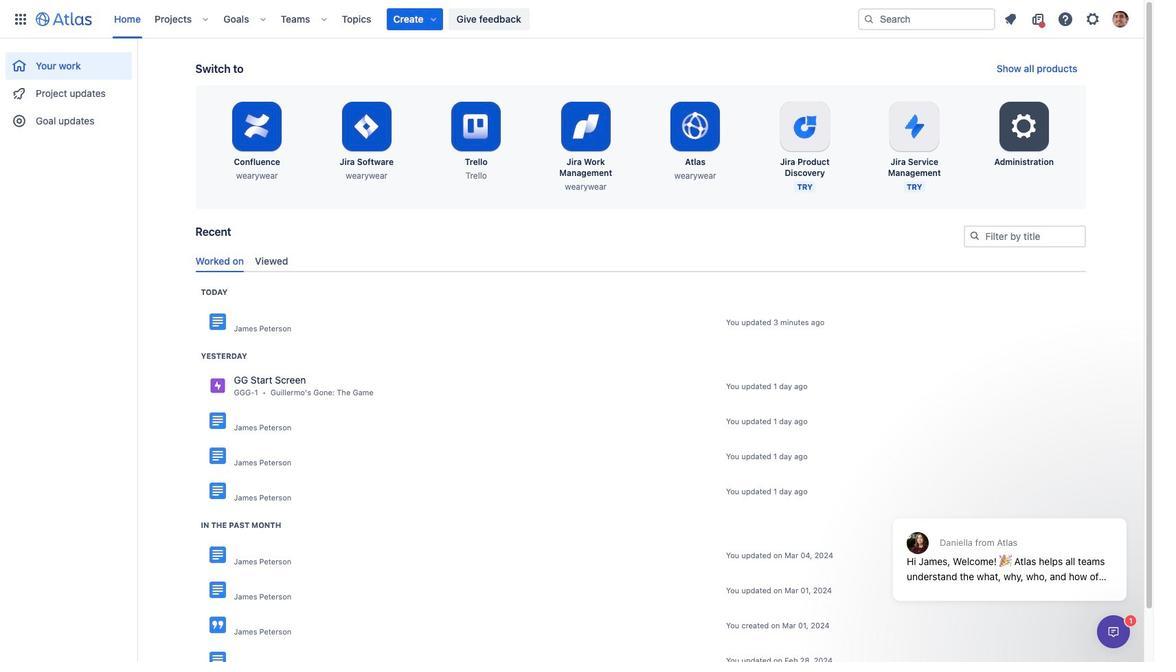 Task type: vqa. For each thing, say whether or not it's contained in the screenshot.
third heading
yes



Task type: locate. For each thing, give the bounding box(es) containing it.
heading
[[201, 287, 228, 298], [201, 350, 247, 361], [201, 520, 281, 531]]

3 confluence image from the top
[[209, 547, 226, 563]]

4 confluence image from the top
[[209, 582, 226, 598]]

1 vertical spatial confluence image
[[209, 483, 226, 499]]

heading for fourth confluence icon from the bottom
[[201, 520, 281, 531]]

3 heading from the top
[[201, 520, 281, 531]]

dialog
[[887, 485, 1134, 611]]

1 heading from the top
[[201, 287, 228, 298]]

0 vertical spatial heading
[[201, 287, 228, 298]]

group
[[5, 38, 132, 139]]

confluence image
[[209, 413, 226, 429], [209, 448, 226, 464], [209, 547, 226, 563], [209, 582, 226, 598], [209, 617, 226, 633], [209, 652, 226, 662]]

confluence image
[[209, 314, 226, 330], [209, 483, 226, 499]]

tab list
[[190, 249, 1092, 272]]

2 confluence image from the top
[[209, 483, 226, 499]]

switch to... image
[[12, 11, 29, 27]]

help image
[[1058, 11, 1074, 27]]

search image
[[864, 13, 875, 24]]

0 vertical spatial confluence image
[[209, 314, 226, 330]]

account image
[[1113, 11, 1129, 27]]

banner
[[0, 0, 1145, 38]]

top element
[[8, 0, 859, 38]]

Search field
[[859, 8, 996, 30]]

2 confluence image from the top
[[209, 448, 226, 464]]

settings image
[[1008, 110, 1041, 143]]

1 confluence image from the top
[[209, 314, 226, 330]]

heading for jira 'icon'
[[201, 350, 247, 361]]

2 heading from the top
[[201, 350, 247, 361]]

1 vertical spatial heading
[[201, 350, 247, 361]]

5 confluence image from the top
[[209, 617, 226, 633]]

2 vertical spatial heading
[[201, 520, 281, 531]]



Task type: describe. For each thing, give the bounding box(es) containing it.
6 confluence image from the top
[[209, 652, 226, 662]]

jira image
[[209, 378, 226, 394]]

notifications image
[[1003, 11, 1019, 27]]

settings image
[[1085, 11, 1102, 27]]

search image
[[970, 230, 981, 241]]

Filter by title field
[[966, 227, 1085, 246]]

1 confluence image from the top
[[209, 413, 226, 429]]



